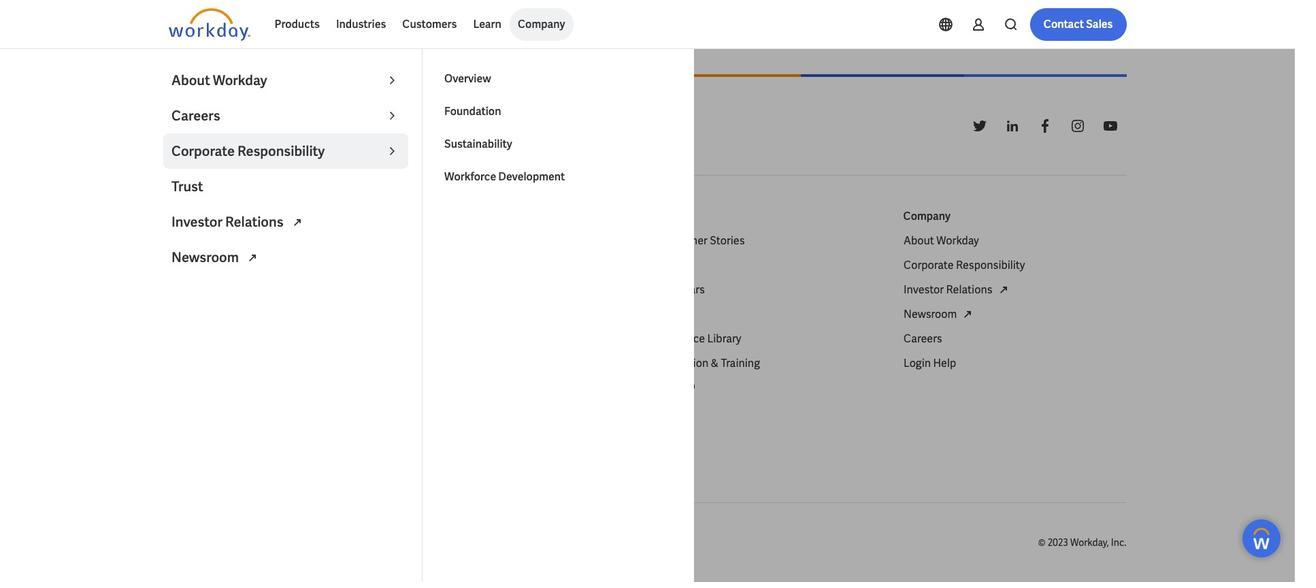 Task type: locate. For each thing, give the bounding box(es) containing it.
1 horizontal spatial investor relations link
[[904, 282, 1012, 298]]

0 vertical spatial products
[[275, 17, 320, 31]]

company
[[518, 17, 565, 31], [904, 209, 951, 223]]

responsibility
[[237, 142, 325, 160], [956, 258, 1025, 272]]

corporate responsibility button
[[163, 133, 408, 169]]

login
[[904, 356, 931, 370]]

education inside higher education link
[[449, 283, 499, 297]]

opens in a new tab image
[[289, 215, 305, 231], [995, 282, 1012, 298]]

corporate down about workday link in the right of the page
[[904, 258, 954, 272]]

workday up careers dropdown button
[[213, 71, 267, 89]]

1 vertical spatial newsroom
[[904, 307, 957, 321]]

1 horizontal spatial services
[[533, 307, 575, 321]]

0 vertical spatial relations
[[225, 213, 284, 231]]

newsroom
[[172, 248, 242, 266], [904, 307, 957, 321]]

2 list from the left
[[659, 233, 882, 396]]

corporate responsibility
[[172, 142, 325, 160], [904, 258, 1025, 272]]

professional & business services
[[414, 307, 575, 321]]

about workday for about workday link in the right of the page
[[904, 234, 979, 248]]

public sector
[[414, 332, 479, 346]]

company up about workday link in the right of the page
[[904, 209, 951, 223]]

overview link
[[436, 63, 681, 95]]

0 vertical spatial industries
[[336, 17, 386, 31]]

relations for opens in a new tab icon to the top
[[225, 213, 284, 231]]

1 vertical spatial corporate responsibility
[[904, 258, 1025, 272]]

list item
[[168, 233, 392, 257], [659, 257, 882, 282], [659, 306, 882, 331]]

careers for careers dropdown button
[[172, 107, 220, 125]]

0 vertical spatial corporate responsibility
[[172, 142, 325, 160]]

financial services
[[414, 234, 502, 248]]

1 vertical spatial company
[[904, 209, 951, 223]]

investor down trust at the top left of the page
[[172, 213, 223, 231]]

opens in a new tab image down corporate responsibility "link"
[[995, 282, 1012, 298]]

0 vertical spatial responsibility
[[237, 142, 325, 160]]

learn
[[473, 17, 502, 31]]

0 vertical spatial company
[[518, 17, 565, 31]]

1 vertical spatial education
[[659, 356, 708, 370]]

3 list from the left
[[904, 233, 1127, 372]]

relations
[[225, 213, 284, 231], [946, 283, 993, 297]]

overview
[[445, 71, 491, 86]]

industries inside list
[[463, 405, 512, 419]]

0 vertical spatial about
[[172, 71, 210, 89]]

opens in a new tab image down the "education & training" link
[[683, 380, 699, 396]]

0 vertical spatial go to the homepage image
[[168, 8, 250, 41]]

0 horizontal spatial investor relations link
[[163, 204, 408, 240]]

services right financial
[[460, 234, 502, 248]]

& inside the "education & training" link
[[711, 356, 719, 370]]

responsibility inside corporate responsibility dropdown button
[[237, 142, 325, 160]]

1 horizontal spatial corporate
[[904, 258, 954, 272]]

0 horizontal spatial corporate
[[172, 142, 235, 160]]

careers inside list
[[904, 332, 942, 346]]

1 vertical spatial newsroom link
[[904, 306, 976, 323]]

investor relations for opens in a new tab icon to the top
[[172, 213, 286, 231]]

1 horizontal spatial newsroom link
[[904, 306, 976, 323]]

list containing about workday
[[904, 233, 1127, 372]]

newsroom for top newsroom "link"
[[172, 248, 242, 266]]

1 vertical spatial about
[[904, 234, 934, 248]]

go to twitter image
[[972, 118, 988, 134]]

1 horizontal spatial responsibility
[[956, 258, 1025, 272]]

about inside dropdown button
[[172, 71, 210, 89]]

list for industries
[[414, 233, 637, 421]]

0 vertical spatial &
[[477, 307, 484, 321]]

login help link
[[904, 355, 956, 372]]

1 vertical spatial investor
[[904, 283, 944, 297]]

investor relations down trust at the top left of the page
[[172, 213, 286, 231]]

0 horizontal spatial responsibility
[[237, 142, 325, 160]]

0 vertical spatial corporate
[[172, 142, 235, 160]]

responsibility inside corporate responsibility "link"
[[956, 258, 1025, 272]]

1 vertical spatial &
[[711, 356, 719, 370]]

corporate inside dropdown button
[[172, 142, 235, 160]]

list item up the library
[[659, 306, 882, 331]]

see more industries link
[[414, 404, 512, 421]]

careers link
[[904, 331, 942, 347]]

workday inside about workday dropdown button
[[213, 71, 267, 89]]

careers
[[172, 107, 220, 125], [904, 332, 942, 346]]

company button
[[510, 8, 574, 41]]

1 vertical spatial workday
[[937, 234, 979, 248]]

corporate for corporate responsibility "link"
[[904, 258, 954, 272]]

about for about workday link in the right of the page
[[904, 234, 934, 248]]

contact sales link
[[1030, 8, 1127, 41]]

1 horizontal spatial products
[[275, 17, 320, 31]]

industries up financial
[[414, 209, 464, 223]]

corporate up trust at the top left of the page
[[172, 142, 235, 160]]

development
[[499, 170, 565, 184]]

workday up corporate responsibility "link"
[[937, 234, 979, 248]]

& left business
[[477, 307, 484, 321]]

about
[[172, 71, 210, 89], [904, 234, 934, 248]]

opens in a new tab image right hr
[[244, 250, 261, 266]]

& inside professional & business services link
[[477, 307, 484, 321]]

opens in a new tab image down corporate responsibility "link"
[[960, 306, 976, 323]]

go to the homepage image
[[168, 8, 250, 41], [168, 110, 250, 142]]

0 horizontal spatial newsroom
[[172, 248, 242, 266]]

0 horizontal spatial corporate responsibility
[[172, 142, 325, 160]]

0 horizontal spatial newsroom link
[[163, 240, 408, 275]]

opens in a new tab image for top newsroom "link"
[[244, 250, 261, 266]]

&
[[477, 307, 484, 321], [711, 356, 719, 370]]

1 horizontal spatial investor relations
[[904, 283, 993, 297]]

inc.
[[1112, 536, 1127, 549]]

0 horizontal spatial company
[[518, 17, 565, 31]]

0 vertical spatial workday
[[213, 71, 267, 89]]

about workday
[[172, 71, 267, 89], [904, 234, 979, 248]]

list
[[414, 233, 637, 421], [659, 233, 882, 396], [904, 233, 1127, 372]]

education down resource on the bottom of page
[[659, 356, 708, 370]]

opens in a new tab image down the "trust" link
[[289, 215, 305, 231]]

1 list from the left
[[414, 233, 637, 421]]

products
[[275, 17, 320, 31], [168, 209, 214, 223]]

technology link
[[414, 380, 470, 396]]

1 horizontal spatial about
[[904, 234, 934, 248]]

investor relations link
[[163, 204, 408, 240], [904, 282, 1012, 298]]

0 horizontal spatial investor
[[172, 213, 223, 231]]

relations down the "trust" link
[[225, 213, 284, 231]]

about workday button
[[163, 63, 408, 98]]

2 horizontal spatial list
[[904, 233, 1127, 372]]

2 horizontal spatial opens in a new tab image
[[960, 306, 976, 323]]

0 vertical spatial investor relations
[[172, 213, 286, 231]]

sales
[[1087, 17, 1113, 31]]

1 vertical spatial careers
[[904, 332, 942, 346]]

contact sales
[[1044, 17, 1113, 31]]

0 horizontal spatial &
[[477, 307, 484, 321]]

opens in a new tab image
[[244, 250, 261, 266], [960, 306, 976, 323], [683, 380, 699, 396]]

responsibility down about workday link in the right of the page
[[956, 258, 1025, 272]]

education
[[449, 283, 499, 297], [659, 356, 708, 370]]

corporate responsibility inside dropdown button
[[172, 142, 325, 160]]

education inside the "education & training" link
[[659, 356, 708, 370]]

1 horizontal spatial company
[[904, 209, 951, 223]]

careers inside careers dropdown button
[[172, 107, 220, 125]]

1 horizontal spatial careers
[[904, 332, 942, 346]]

industries right more
[[463, 405, 512, 419]]

list item down stories on the top
[[659, 257, 882, 282]]

products inside products dropdown button
[[275, 17, 320, 31]]

1 horizontal spatial &
[[711, 356, 719, 370]]

2023
[[1048, 536, 1069, 549]]

newsroom for bottom newsroom "link"
[[904, 307, 957, 321]]

1 vertical spatial corporate
[[904, 258, 954, 272]]

about workday for about workday dropdown button
[[172, 71, 267, 89]]

0 horizontal spatial workday
[[213, 71, 267, 89]]

stories
[[710, 234, 745, 248]]

0 horizontal spatial products
[[168, 209, 214, 223]]

0 horizontal spatial education
[[449, 283, 499, 297]]

1 horizontal spatial list
[[659, 233, 882, 396]]

go to instagram image
[[1070, 118, 1086, 134]]

higher education
[[414, 283, 499, 297]]

1 vertical spatial investor relations link
[[904, 282, 1012, 298]]

0 horizontal spatial investor relations
[[172, 213, 286, 231]]

investor relations
[[172, 213, 286, 231], [904, 283, 993, 297]]

responsibility up the "trust" link
[[237, 142, 325, 160]]

workday inside about workday link
[[937, 234, 979, 248]]

1 horizontal spatial relations
[[946, 283, 993, 297]]

list containing financial services
[[414, 233, 637, 421]]

0 horizontal spatial opens in a new tab image
[[244, 250, 261, 266]]

trust
[[172, 178, 203, 195]]

go to facebook image
[[1037, 118, 1053, 134]]

retail
[[414, 356, 442, 370]]

2 vertical spatial industries
[[463, 405, 512, 419]]

learn button
[[465, 8, 510, 41]]

investor
[[172, 213, 223, 231], [904, 283, 944, 297]]

professional & business services link
[[414, 306, 575, 323]]

products button
[[267, 8, 328, 41]]

corporate responsibility for corporate responsibility dropdown button
[[172, 142, 325, 160]]

webinars
[[659, 283, 705, 297]]

0 vertical spatial careers
[[172, 107, 220, 125]]

1 vertical spatial industries
[[414, 209, 464, 223]]

careers button
[[163, 98, 408, 133]]

products up about workday dropdown button
[[275, 17, 320, 31]]

industries button
[[328, 8, 394, 41]]

for
[[168, 258, 185, 272]]

resource library link
[[659, 331, 741, 347]]

corporate responsibility up the "trust" link
[[172, 142, 325, 160]]

0 horizontal spatial about workday
[[172, 71, 267, 89]]

1 vertical spatial go to the homepage image
[[168, 110, 250, 142]]

0 horizontal spatial about
[[172, 71, 210, 89]]

1 horizontal spatial workday
[[937, 234, 979, 248]]

0 horizontal spatial relations
[[225, 213, 284, 231]]

webinars link
[[659, 282, 705, 298]]

industries right products dropdown button
[[336, 17, 386, 31]]

1 horizontal spatial about workday
[[904, 234, 979, 248]]

about workday inside dropdown button
[[172, 71, 267, 89]]

2 vertical spatial opens in a new tab image
[[683, 380, 699, 396]]

investor relations inside list
[[904, 283, 993, 297]]

newsroom link
[[163, 240, 408, 275], [904, 306, 976, 323]]

company right learn
[[518, 17, 565, 31]]

1 vertical spatial relations
[[946, 283, 993, 297]]

higher
[[414, 283, 447, 297]]

sustainability
[[445, 137, 512, 151]]

education up the professional & business services
[[449, 283, 499, 297]]

& for education
[[711, 356, 719, 370]]

1 horizontal spatial education
[[659, 356, 708, 370]]

industries
[[336, 17, 386, 31], [414, 209, 464, 223], [463, 405, 512, 419]]

1 horizontal spatial corporate responsibility
[[904, 258, 1025, 272]]

education & training link
[[659, 355, 760, 372]]

1 horizontal spatial investor
[[904, 283, 944, 297]]

workday
[[213, 71, 267, 89], [937, 234, 979, 248]]

your
[[411, 536, 430, 549]]

1 vertical spatial investor relations
[[904, 283, 993, 297]]

0 vertical spatial newsroom
[[172, 248, 242, 266]]

education & training
[[659, 356, 760, 370]]

corporate responsibility link
[[904, 257, 1025, 274]]

workforce
[[445, 170, 496, 184]]

investor relations down corporate responsibility "link"
[[904, 283, 993, 297]]

0 vertical spatial about workday
[[172, 71, 267, 89]]

1 vertical spatial opens in a new tab image
[[995, 282, 1012, 298]]

about for about workday dropdown button
[[172, 71, 210, 89]]

products down trust at the top left of the page
[[168, 209, 214, 223]]

0 vertical spatial services
[[460, 234, 502, 248]]

customer
[[659, 234, 707, 248]]

see more industries
[[414, 405, 512, 419]]

0 vertical spatial education
[[449, 283, 499, 297]]

0 vertical spatial opens in a new tab image
[[244, 250, 261, 266]]

services right business
[[533, 307, 575, 321]]

relations down corporate responsibility "link"
[[946, 283, 993, 297]]

0 horizontal spatial opens in a new tab image
[[289, 215, 305, 231]]

1 vertical spatial about workday
[[904, 234, 979, 248]]

1 horizontal spatial newsroom
[[904, 307, 957, 321]]

1 vertical spatial products
[[168, 209, 214, 223]]

opens in a new tab image inside newsroom "link"
[[244, 250, 261, 266]]

customer stories
[[659, 234, 745, 248]]

investor down corporate responsibility "link"
[[904, 283, 944, 297]]

corporate inside "link"
[[904, 258, 954, 272]]

1 vertical spatial opens in a new tab image
[[960, 306, 976, 323]]

0 vertical spatial investor
[[172, 213, 223, 231]]

services
[[460, 234, 502, 248], [533, 307, 575, 321]]

0 horizontal spatial careers
[[172, 107, 220, 125]]

corporate responsibility down about workday link in the right of the page
[[904, 258, 1025, 272]]

1 vertical spatial responsibility
[[956, 258, 1025, 272]]

& left training
[[711, 356, 719, 370]]

© 2023 workday, inc.
[[1039, 536, 1127, 549]]

0 horizontal spatial list
[[414, 233, 637, 421]]



Task type: vqa. For each thing, say whether or not it's contained in the screenshot.
And
no



Task type: describe. For each thing, give the bounding box(es) containing it.
corporate for corporate responsibility dropdown button
[[172, 142, 235, 160]]

list containing customer stories
[[659, 233, 882, 396]]

& for professional
[[477, 307, 484, 321]]

1 vertical spatial services
[[533, 307, 575, 321]]

see
[[414, 405, 432, 419]]

0 vertical spatial investor relations link
[[163, 204, 408, 240]]

hr
[[187, 258, 202, 272]]

list for company
[[904, 233, 1127, 372]]

customers
[[403, 17, 457, 31]]

corporate responsibility for corporate responsibility "link"
[[904, 258, 1025, 272]]

your privacy choices
[[411, 536, 500, 549]]

0 horizontal spatial services
[[460, 234, 502, 248]]

resource
[[659, 332, 705, 346]]

1 horizontal spatial opens in a new tab image
[[995, 282, 1012, 298]]

0 vertical spatial opens in a new tab image
[[289, 215, 305, 231]]

sustainability link
[[436, 128, 681, 161]]

responsibility for corporate responsibility dropdown button
[[237, 142, 325, 160]]

trust link
[[163, 169, 408, 204]]

go to linkedin image
[[1004, 118, 1021, 134]]

1 horizontal spatial opens in a new tab image
[[683, 380, 699, 396]]

technology
[[414, 381, 470, 395]]

list item down the "trust" link
[[168, 233, 392, 257]]

relations for right opens in a new tab icon
[[946, 283, 993, 297]]

financial
[[414, 234, 458, 248]]

healthcare
[[414, 258, 468, 272]]

workday for about workday link in the right of the page
[[937, 234, 979, 248]]

privacy
[[432, 536, 463, 549]]

contact
[[1044, 17, 1084, 31]]

customer stories link
[[659, 233, 745, 249]]

industries inside dropdown button
[[336, 17, 386, 31]]

company inside dropdown button
[[518, 17, 565, 31]]

library
[[707, 332, 741, 346]]

foundation link
[[436, 95, 681, 128]]

resource library
[[659, 332, 741, 346]]

professional
[[414, 307, 474, 321]]

investor relations for right opens in a new tab icon
[[904, 283, 993, 297]]

training
[[721, 356, 760, 370]]

sector
[[446, 332, 479, 346]]

careers for careers link
[[904, 332, 942, 346]]

opens in a new tab image for bottom newsroom "link"
[[960, 306, 976, 323]]

business
[[487, 307, 531, 321]]

choices
[[465, 536, 500, 549]]

public sector link
[[414, 331, 479, 347]]

workday for about workday dropdown button
[[213, 71, 267, 89]]

responsibility for corporate responsibility "link"
[[956, 258, 1025, 272]]

financial services link
[[414, 233, 502, 249]]

login help
[[904, 356, 956, 370]]

for hr
[[168, 258, 202, 272]]

public
[[414, 332, 444, 346]]

©
[[1039, 536, 1046, 549]]

higher education link
[[414, 282, 499, 298]]

workday,
[[1071, 536, 1109, 549]]

your privacy choices link
[[388, 536, 500, 549]]

2 go to the homepage image from the top
[[168, 110, 250, 142]]

healthcare link
[[414, 257, 468, 274]]

workforce development link
[[436, 161, 681, 193]]

more
[[434, 405, 460, 419]]

0 vertical spatial newsroom link
[[163, 240, 408, 275]]

about workday link
[[904, 233, 979, 249]]

1 go to the homepage image from the top
[[168, 8, 250, 41]]

go to youtube image
[[1102, 118, 1119, 134]]

foundation
[[445, 104, 501, 118]]

workforce development
[[445, 170, 565, 184]]

retail link
[[414, 355, 442, 372]]

for hr link
[[168, 257, 202, 274]]

for hr list
[[168, 233, 392, 470]]

customers button
[[394, 8, 465, 41]]

help
[[933, 356, 956, 370]]



